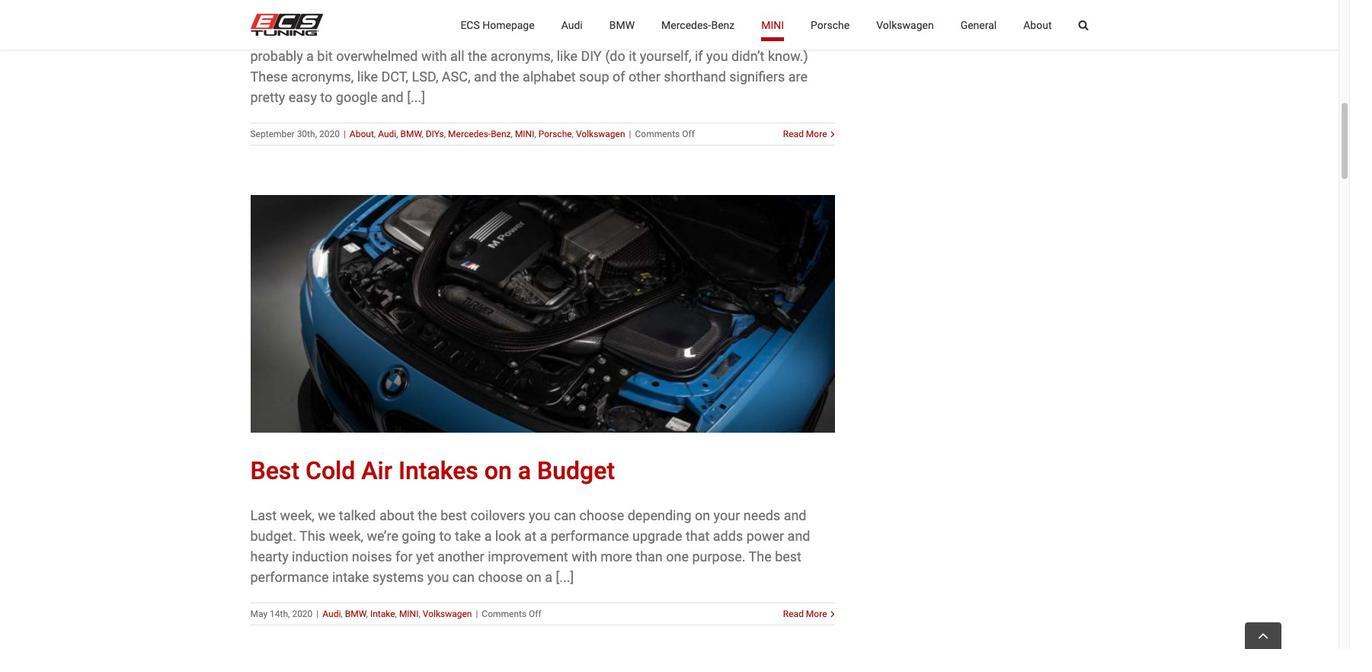 Task type: locate. For each thing, give the bounding box(es) containing it.
0 vertical spatial best
[[441, 507, 467, 523]]

these
[[250, 68, 288, 84]]

[...] inside if you are fairly new to the wonderful world of diy maintenance and upgrades on your car, you're probably a bit overwhelmed with all the acronyms, like diy (do it yourself, if you didn't know.) these acronyms, like dct, lsd, asc, and the alphabet soup of other shorthand signifiers are pretty easy to google and [...]
[[407, 89, 425, 105]]

induction
[[292, 548, 349, 564]]

0 vertical spatial week,
[[280, 507, 315, 523]]

mini up the know.)
[[762, 19, 784, 31]]

0 vertical spatial audi link
[[561, 0, 583, 50]]

0 horizontal spatial mini
[[399, 609, 419, 619]]

bmw link left diys
[[401, 129, 422, 139]]

0 vertical spatial 2020
[[319, 129, 340, 139]]

comments down improvement
[[482, 609, 527, 619]]

a inside if you are fairly new to the wonderful world of diy maintenance and upgrades on your car, you're probably a bit overwhelmed with all the acronyms, like diy (do it yourself, if you didn't know.) these acronyms, like dct, lsd, asc, and the alphabet soup of other shorthand signifiers are pretty easy to google and [...]
[[306, 48, 314, 64]]

mini right intake
[[399, 609, 419, 619]]

0 horizontal spatial of
[[512, 27, 525, 43]]

ecs homepage link
[[461, 0, 535, 50]]

1 horizontal spatial bmw
[[401, 129, 422, 139]]

more for ,
[[806, 129, 827, 139]]

audi link
[[561, 0, 583, 50], [378, 129, 396, 139], [323, 609, 341, 619]]

0 horizontal spatial week,
[[280, 507, 315, 523]]

1 vertical spatial mercedes-benz link
[[448, 129, 511, 139]]

diy up alphabet
[[528, 27, 549, 43]]

1 vertical spatial of
[[613, 68, 625, 84]]

1 horizontal spatial volkswagen
[[576, 129, 625, 139]]

to up overwhelmed at the top left of the page
[[372, 27, 384, 43]]

read more
[[783, 129, 827, 139], [783, 609, 827, 619]]

2 read more link from the top
[[783, 607, 827, 621]]

week,
[[280, 507, 315, 523], [329, 528, 364, 544]]

0 horizontal spatial about link
[[350, 129, 374, 139]]

read more link for ,
[[783, 127, 827, 141]]

0 vertical spatial read more
[[783, 129, 827, 139]]

1 horizontal spatial benz
[[711, 19, 735, 31]]

week, up this
[[280, 507, 315, 523]]

read more link
[[783, 127, 827, 141], [783, 607, 827, 621]]

mercedes-benz link
[[662, 0, 735, 50], [448, 129, 511, 139]]

if
[[250, 27, 259, 43]]

mini link
[[762, 0, 784, 50], [515, 129, 535, 139], [399, 609, 419, 619]]

intake link
[[370, 609, 395, 619]]

can down another
[[453, 569, 475, 585]]

1 vertical spatial read
[[783, 609, 804, 619]]

1 more from the top
[[806, 129, 827, 139]]

1 vertical spatial [...]
[[556, 569, 574, 585]]

0 horizontal spatial comments
[[482, 609, 527, 619]]

and down dct,
[[381, 89, 404, 105]]

audi link left (do
[[561, 0, 583, 50]]

1 horizontal spatial about
[[1024, 19, 1052, 31]]

performance up more
[[551, 528, 629, 544]]

if
[[695, 48, 703, 64]]

best right the the
[[775, 548, 802, 564]]

are left fairly
[[287, 27, 307, 43]]

0 horizontal spatial choose
[[478, 569, 523, 585]]

2 read from the top
[[783, 609, 804, 619]]

this
[[300, 528, 326, 544]]

1 vertical spatial porsche link
[[539, 129, 572, 139]]

to left take
[[439, 528, 452, 544]]

like down overwhelmed at the top left of the page
[[357, 68, 378, 84]]

signifiers
[[730, 68, 785, 84]]

2 read more from the top
[[783, 609, 827, 619]]

0 vertical spatial can
[[554, 507, 576, 523]]

0 vertical spatial choose
[[580, 507, 624, 523]]

mercedes- up if
[[662, 19, 711, 31]]

0 horizontal spatial bmw link
[[345, 609, 366, 619]]

more for may 14th, 2020 | audi , bmw , intake , mini , volkswagen | comments off
[[806, 609, 827, 619]]

1 horizontal spatial mini
[[515, 129, 535, 139]]

to inside last week, we talked about the best coilovers you can choose depending on your needs and budget. this week, we're going to take a look at a performance upgrade that adds power and hearty induction noises for yet another improvement with more than one purpose. the best performance intake systems you can choose on a [...]
[[439, 528, 452, 544]]

about link down google
[[350, 129, 374, 139]]

the right all
[[468, 48, 487, 64]]

diys link
[[426, 129, 444, 139]]

another
[[438, 548, 484, 564]]

[...] for improvement
[[556, 569, 574, 585]]

best
[[250, 456, 300, 485]]

mercedes- right diys link
[[448, 129, 491, 139]]

2 vertical spatial audi link
[[323, 609, 341, 619]]

0 vertical spatial bmw
[[609, 19, 635, 31]]

bmw link left intake link
[[345, 609, 366, 619]]

volkswagen link down the soup
[[576, 129, 625, 139]]

diys
[[426, 129, 444, 139]]

depending
[[628, 507, 692, 523]]

comments
[[635, 129, 680, 139], [482, 609, 527, 619]]

the up going
[[418, 507, 437, 523]]

upgrades
[[661, 27, 718, 43]]

week, down talked
[[329, 528, 364, 544]]

needs
[[744, 507, 781, 523]]

audi link down intake
[[323, 609, 341, 619]]

1 horizontal spatial with
[[572, 548, 597, 564]]

[...] inside last week, we talked about the best coilovers you can choose depending on your needs and budget. this week, we're going to take a look at a performance upgrade that adds power and hearty induction noises for yet another improvement with more than one purpose. the best performance intake systems you can choose on a [...]
[[556, 569, 574, 585]]

about link right general
[[1024, 0, 1052, 50]]

of
[[512, 27, 525, 43], [613, 68, 625, 84]]

mercedes-benz link up the shorthand
[[662, 0, 735, 50]]

a left the budget
[[518, 456, 531, 485]]

1 vertical spatial benz
[[491, 129, 511, 139]]

1 vertical spatial with
[[572, 548, 597, 564]]

0 vertical spatial volkswagen
[[877, 19, 934, 31]]

diy
[[528, 27, 549, 43], [581, 48, 602, 64]]

read
[[783, 129, 804, 139], [783, 609, 804, 619]]

bmw
[[609, 19, 635, 31], [401, 129, 422, 139], [345, 609, 366, 619]]

1 read more from the top
[[783, 129, 827, 139]]

bmw left diys
[[401, 129, 422, 139]]

audi link left diys
[[378, 129, 396, 139]]

porsche link right car,
[[811, 0, 850, 50]]

ecs tuning logo image
[[250, 14, 323, 36]]

1 read from the top
[[783, 129, 804, 139]]

choose down improvement
[[478, 569, 523, 585]]

didn't
[[732, 48, 765, 64]]

0 vertical spatial your
[[740, 27, 766, 43]]

mini link down alphabet
[[515, 129, 535, 139]]

bmw up (do
[[609, 19, 635, 31]]

0 vertical spatial to
[[372, 27, 384, 43]]

benz up didn't
[[711, 19, 735, 31]]

1 horizontal spatial acronyms,
[[491, 48, 554, 64]]

benz right diys
[[491, 129, 511, 139]]

may
[[250, 609, 268, 619]]

1 horizontal spatial off
[[682, 129, 695, 139]]

2 horizontal spatial audi link
[[561, 0, 583, 50]]

1 horizontal spatial [...]
[[556, 569, 574, 585]]

on
[[721, 27, 737, 43], [485, 456, 512, 485], [695, 507, 710, 523], [526, 569, 542, 585]]

about right general
[[1024, 19, 1052, 31]]

can down the budget
[[554, 507, 576, 523]]

mini link left you're
[[762, 0, 784, 50]]

probably
[[250, 48, 303, 64]]

porsche down alphabet
[[539, 129, 572, 139]]

your
[[740, 27, 766, 43], [714, 507, 740, 523]]

audi down intake
[[323, 609, 341, 619]]

1 horizontal spatial diy
[[581, 48, 602, 64]]

2020
[[319, 129, 340, 139], [292, 609, 313, 619]]

0 horizontal spatial like
[[357, 68, 378, 84]]

[...] down improvement
[[556, 569, 574, 585]]

alphabet
[[523, 68, 576, 84]]

with down wonderful
[[421, 48, 447, 64]]

google
[[336, 89, 378, 105]]

best cold air intakes on a budget link
[[250, 456, 615, 485]]

1 horizontal spatial choose
[[580, 507, 624, 523]]

1 horizontal spatial best
[[775, 548, 802, 564]]

performance down hearty
[[250, 569, 329, 585]]

0 horizontal spatial [...]
[[407, 89, 425, 105]]

volkswagen down another
[[423, 609, 472, 619]]

off down the shorthand
[[682, 129, 695, 139]]

about down google
[[350, 129, 374, 139]]

a left bit
[[306, 48, 314, 64]]

off down improvement
[[529, 609, 542, 619]]

porsche right car,
[[811, 19, 850, 31]]

comments down other
[[635, 129, 680, 139]]

0 horizontal spatial mini link
[[399, 609, 419, 619]]

1 vertical spatial week,
[[329, 528, 364, 544]]

performance
[[551, 528, 629, 544], [250, 569, 329, 585]]

0 horizontal spatial mercedes-benz link
[[448, 129, 511, 139]]

1 horizontal spatial 2020
[[319, 129, 340, 139]]

ecs homepage
[[461, 19, 535, 31]]

volkswagen link down another
[[423, 609, 472, 619]]

with inside if you are fairly new to the wonderful world of diy maintenance and upgrades on your car, you're probably a bit overwhelmed with all the acronyms, like diy (do it yourself, if you didn't know.) these acronyms, like dct, lsd, asc, and the alphabet soup of other shorthand signifiers are pretty easy to google and [...]
[[421, 48, 447, 64]]

than
[[636, 548, 663, 564]]

0 horizontal spatial volkswagen link
[[423, 609, 472, 619]]

off
[[682, 129, 695, 139], [529, 609, 542, 619]]

porsche
[[811, 19, 850, 31], [539, 129, 572, 139]]

0 horizontal spatial best
[[441, 507, 467, 523]]

1 vertical spatial like
[[357, 68, 378, 84]]

audi left diys
[[378, 129, 396, 139]]

1 vertical spatial audi link
[[378, 129, 396, 139]]

september 30th, 2020 | about , audi , bmw , diys , mercedes-benz , mini , porsche , volkswagen | comments off
[[250, 129, 695, 139]]

your up adds
[[714, 507, 740, 523]]

choose
[[580, 507, 624, 523], [478, 569, 523, 585]]

0 vertical spatial comments
[[635, 129, 680, 139]]

a
[[306, 48, 314, 64], [518, 456, 531, 485], [484, 528, 492, 544], [540, 528, 547, 544], [545, 569, 553, 585]]

of right world at the top of page
[[512, 27, 525, 43]]

1 horizontal spatial like
[[557, 48, 578, 64]]

may 14th, 2020 | audi , bmw , intake , mini , volkswagen | comments off
[[250, 609, 542, 619]]

porsche link
[[811, 0, 850, 50], [539, 129, 572, 139]]

1 horizontal spatial mini link
[[515, 129, 535, 139]]

more
[[806, 129, 827, 139], [806, 609, 827, 619]]

your up didn't
[[740, 27, 766, 43]]

2 vertical spatial bmw link
[[345, 609, 366, 619]]

you right if
[[707, 48, 728, 64]]

bmw left intake link
[[345, 609, 366, 619]]

the left alphabet
[[500, 68, 520, 84]]

ecs
[[461, 19, 480, 31]]

you
[[262, 27, 284, 43], [707, 48, 728, 64], [529, 507, 551, 523], [427, 569, 449, 585]]

porsche link down alphabet
[[539, 129, 572, 139]]

like
[[557, 48, 578, 64], [357, 68, 378, 84]]

[...]
[[407, 89, 425, 105], [556, 569, 574, 585]]

on up didn't
[[721, 27, 737, 43]]

acronyms, down bit
[[291, 68, 354, 84]]

of down (do
[[613, 68, 625, 84]]

with
[[421, 48, 447, 64], [572, 548, 597, 564]]

audi up the soup
[[561, 19, 583, 31]]

0 horizontal spatial volkswagen
[[423, 609, 472, 619]]

mini down alphabet
[[515, 129, 535, 139]]

1 read more link from the top
[[783, 127, 827, 141]]

mercedes-benz link right diys link
[[448, 129, 511, 139]]

volkswagen link left general
[[877, 0, 934, 50]]

bit
[[317, 48, 333, 64]]

choose up more
[[580, 507, 624, 523]]

mini link right intake
[[399, 609, 419, 619]]

and
[[635, 27, 658, 43], [474, 68, 497, 84], [381, 89, 404, 105], [784, 507, 807, 523], [788, 528, 811, 544]]

0 horizontal spatial porsche
[[539, 129, 572, 139]]

are down the know.)
[[789, 68, 808, 84]]

| down other
[[629, 129, 631, 139]]

1 vertical spatial read more link
[[783, 607, 827, 621]]

2 more from the top
[[806, 609, 827, 619]]

0 vertical spatial about link
[[1024, 0, 1052, 50]]

[...] down lsd,
[[407, 89, 425, 105]]

2020 right 30th,
[[319, 129, 340, 139]]

to right easy
[[320, 89, 333, 105]]

0 vertical spatial volkswagen link
[[877, 0, 934, 50]]

for
[[396, 548, 413, 564]]

1 vertical spatial read more
[[783, 609, 827, 619]]

read more for may 14th, 2020 | audi , bmw , intake , mini , volkswagen | comments off
[[783, 609, 827, 619]]

| right 14th,
[[317, 609, 319, 619]]

we're
[[367, 528, 399, 544]]

0 horizontal spatial with
[[421, 48, 447, 64]]

0 vertical spatial mercedes-benz link
[[662, 0, 735, 50]]

0 horizontal spatial diy
[[528, 27, 549, 43]]

(do
[[605, 48, 625, 64]]

with left more
[[572, 548, 597, 564]]

1 vertical spatial mini
[[515, 129, 535, 139]]

1 vertical spatial volkswagen link
[[576, 129, 625, 139]]

best
[[441, 507, 467, 523], [775, 548, 802, 564]]

bmw link
[[609, 0, 635, 50], [401, 129, 422, 139], [345, 609, 366, 619]]

best up take
[[441, 507, 467, 523]]

1 vertical spatial diy
[[581, 48, 602, 64]]

diy down maintenance in the left top of the page
[[581, 48, 602, 64]]

0 horizontal spatial to
[[320, 89, 333, 105]]

acronyms, down homepage
[[491, 48, 554, 64]]

and right asc,
[[474, 68, 497, 84]]

volkswagen
[[877, 19, 934, 31], [576, 129, 625, 139], [423, 609, 472, 619]]

you right the if
[[262, 27, 284, 43]]

2 horizontal spatial volkswagen link
[[877, 0, 934, 50]]

|
[[344, 129, 346, 139], [629, 129, 631, 139], [317, 609, 319, 619], [476, 609, 478, 619]]

2 vertical spatial bmw
[[345, 609, 366, 619]]

you down yet
[[427, 569, 449, 585]]

1 vertical spatial audi
[[378, 129, 396, 139]]

0 vertical spatial off
[[682, 129, 695, 139]]

2 horizontal spatial bmw link
[[609, 0, 635, 50]]

,
[[374, 129, 376, 139], [396, 129, 398, 139], [422, 129, 424, 139], [444, 129, 446, 139], [511, 129, 513, 139], [535, 129, 536, 139], [572, 129, 574, 139], [341, 609, 343, 619], [366, 609, 368, 619], [395, 609, 397, 619], [419, 609, 421, 619]]

1 horizontal spatial performance
[[551, 528, 629, 544]]

1 vertical spatial comments
[[482, 609, 527, 619]]

take
[[455, 528, 481, 544]]

volkswagen left general
[[877, 19, 934, 31]]

upgrade
[[633, 528, 682, 544]]

1 vertical spatial about
[[350, 129, 374, 139]]

bmw link left yourself,
[[609, 0, 635, 50]]

2020 right 14th,
[[292, 609, 313, 619]]

like up alphabet
[[557, 48, 578, 64]]

1 horizontal spatial bmw link
[[401, 129, 422, 139]]

volkswagen down the soup
[[576, 129, 625, 139]]

0 horizontal spatial audi
[[323, 609, 341, 619]]

about
[[1024, 19, 1052, 31], [350, 129, 374, 139]]

1 horizontal spatial are
[[789, 68, 808, 84]]

1 vertical spatial mercedes-
[[448, 129, 491, 139]]

pretty
[[250, 89, 285, 105]]



Task type: vqa. For each thing, say whether or not it's contained in the screenshot.
top the 'General'
no



Task type: describe. For each thing, give the bounding box(es) containing it.
1 vertical spatial to
[[320, 89, 333, 105]]

your inside if you are fairly new to the wonderful world of diy maintenance and upgrades on your car, you're probably a bit overwhelmed with all the acronyms, like diy (do it yourself, if you didn't know.) these acronyms, like dct, lsd, asc, and the alphabet soup of other shorthand signifiers are pretty easy to google and [...]
[[740, 27, 766, 43]]

1 horizontal spatial comments
[[635, 129, 680, 139]]

a left look
[[484, 528, 492, 544]]

general link
[[961, 0, 997, 50]]

0 vertical spatial mini link
[[762, 0, 784, 50]]

intake
[[332, 569, 369, 585]]

on down improvement
[[526, 569, 542, 585]]

1 vertical spatial porsche
[[539, 129, 572, 139]]

hearty
[[250, 548, 289, 564]]

a down improvement
[[545, 569, 553, 585]]

14th,
[[270, 609, 290, 619]]

benz inside mercedes-benz link
[[711, 19, 735, 31]]

noises
[[352, 548, 392, 564]]

0 horizontal spatial are
[[287, 27, 307, 43]]

power
[[747, 528, 784, 544]]

1 vertical spatial volkswagen
[[576, 129, 625, 139]]

coilovers
[[471, 507, 525, 523]]

fairly
[[310, 27, 340, 43]]

0 horizontal spatial about
[[350, 129, 374, 139]]

and up it
[[635, 27, 658, 43]]

2 horizontal spatial bmw
[[609, 19, 635, 31]]

september
[[250, 129, 295, 139]]

last week, we talked about the best coilovers you can choose depending on your needs and budget. this week, we're going to take a look at a performance upgrade that adds power and hearty induction noises for yet another improvement with more than one purpose. the best performance intake systems you can choose on a [...]
[[250, 507, 811, 585]]

you're
[[794, 27, 831, 43]]

2 vertical spatial mini
[[399, 609, 419, 619]]

lsd,
[[412, 68, 439, 84]]

homepage
[[483, 19, 535, 31]]

about
[[380, 507, 415, 523]]

purpose.
[[692, 548, 746, 564]]

improvement
[[488, 548, 568, 564]]

0 vertical spatial about
[[1024, 19, 1052, 31]]

the inside last week, we talked about the best coilovers you can choose depending on your needs and budget. this week, we're going to take a look at a performance upgrade that adds power and hearty induction noises for yet another improvement with more than one purpose. the best performance intake systems you can choose on a [...]
[[418, 507, 437, 523]]

1 horizontal spatial audi link
[[378, 129, 396, 139]]

0 horizontal spatial porsche link
[[539, 129, 572, 139]]

all
[[450, 48, 465, 64]]

read more for ,
[[783, 129, 827, 139]]

0 vertical spatial diy
[[528, 27, 549, 43]]

intake
[[370, 609, 395, 619]]

if you are fairly new to the wonderful world of diy maintenance and upgrades on your car, you're probably a bit overwhelmed with all the acronyms, like diy (do it yourself, if you didn't know.) these acronyms, like dct, lsd, asc, and the alphabet soup of other shorthand signifiers are pretty easy to google and [...]
[[250, 27, 831, 105]]

1 horizontal spatial audi
[[378, 129, 396, 139]]

1 horizontal spatial porsche link
[[811, 0, 850, 50]]

1 horizontal spatial volkswagen link
[[576, 129, 625, 139]]

0 vertical spatial like
[[557, 48, 578, 64]]

0 horizontal spatial off
[[529, 609, 542, 619]]

you up the at
[[529, 507, 551, 523]]

world
[[475, 27, 509, 43]]

new
[[343, 27, 369, 43]]

budget
[[537, 456, 615, 485]]

0 horizontal spatial mercedes-
[[448, 129, 491, 139]]

look
[[495, 528, 521, 544]]

last
[[250, 507, 277, 523]]

general
[[961, 19, 997, 31]]

1 horizontal spatial mercedes-benz link
[[662, 0, 735, 50]]

other
[[629, 68, 661, 84]]

1 horizontal spatial can
[[554, 507, 576, 523]]

2 vertical spatial volkswagen
[[423, 609, 472, 619]]

on up coilovers
[[485, 456, 512, 485]]

air
[[361, 456, 393, 485]]

yourself,
[[640, 48, 692, 64]]

1 vertical spatial about link
[[350, 129, 374, 139]]

with inside last week, we talked about the best coilovers you can choose depending on your needs and budget. this week, we're going to take a look at a performance upgrade that adds power and hearty induction noises for yet another improvement with more than one purpose. the best performance intake systems you can choose on a [...]
[[572, 548, 597, 564]]

a right the at
[[540, 528, 547, 544]]

0 vertical spatial mini
[[762, 19, 784, 31]]

0 vertical spatial porsche
[[811, 19, 850, 31]]

0 vertical spatial mercedes-
[[662, 19, 711, 31]]

and right needs
[[784, 507, 807, 523]]

[...] for lsd,
[[407, 89, 425, 105]]

2 vertical spatial volkswagen link
[[423, 609, 472, 619]]

best cold air intakes on a budget
[[250, 456, 615, 485]]

soup
[[579, 68, 609, 84]]

2 vertical spatial mini link
[[399, 609, 419, 619]]

on inside if you are fairly new to the wonderful world of diy maintenance and upgrades on your car, you're probably a bit overwhelmed with all the acronyms, like diy (do it yourself, if you didn't know.) these acronyms, like dct, lsd, asc, and the alphabet soup of other shorthand signifiers are pretty easy to google and [...]
[[721, 27, 737, 43]]

| right 30th,
[[344, 129, 346, 139]]

0 vertical spatial of
[[512, 27, 525, 43]]

overwhelmed
[[336, 48, 418, 64]]

2 vertical spatial audi
[[323, 609, 341, 619]]

shorthand
[[664, 68, 726, 84]]

2020 for 30th,
[[319, 129, 340, 139]]

the up overwhelmed at the top left of the page
[[388, 27, 407, 43]]

intakes
[[399, 456, 479, 485]]

dct,
[[381, 68, 409, 84]]

0 horizontal spatial performance
[[250, 569, 329, 585]]

and right the power
[[788, 528, 811, 544]]

asc,
[[442, 68, 471, 84]]

budget.
[[250, 528, 296, 544]]

yet
[[416, 548, 434, 564]]

| down another
[[476, 609, 478, 619]]

cold
[[306, 456, 355, 485]]

it
[[629, 48, 637, 64]]

0 vertical spatial bmw link
[[609, 0, 635, 50]]

0 horizontal spatial benz
[[491, 129, 511, 139]]

0 vertical spatial acronyms,
[[491, 48, 554, 64]]

car,
[[770, 27, 791, 43]]

0 vertical spatial audi
[[561, 19, 583, 31]]

more
[[601, 548, 632, 564]]

1 vertical spatial can
[[453, 569, 475, 585]]

that
[[686, 528, 710, 544]]

mercedes-benz
[[662, 19, 735, 31]]

0 horizontal spatial bmw
[[345, 609, 366, 619]]

wonderful
[[410, 27, 471, 43]]

easy
[[289, 89, 317, 105]]

at
[[525, 528, 537, 544]]

1 vertical spatial acronyms,
[[291, 68, 354, 84]]

1 vertical spatial mini link
[[515, 129, 535, 139]]

maintenance
[[552, 27, 631, 43]]

your inside last week, we talked about the best coilovers you can choose depending on your needs and budget. this week, we're going to take a look at a performance upgrade that adds power and hearty induction noises for yet another improvement with more than one purpose. the best performance intake systems you can choose on a [...]
[[714, 507, 740, 523]]

1 horizontal spatial to
[[372, 27, 384, 43]]

best cold air intakes on a budget image
[[250, 195, 835, 433]]

read for ,
[[783, 129, 804, 139]]

read for may 14th, 2020 | audi , bmw , intake , mini , volkswagen | comments off
[[783, 609, 804, 619]]

30th,
[[297, 129, 317, 139]]

adds
[[713, 528, 743, 544]]

systems
[[373, 569, 424, 585]]

2 horizontal spatial volkswagen
[[877, 19, 934, 31]]

we
[[318, 507, 336, 523]]

on up that
[[695, 507, 710, 523]]

know.)
[[768, 48, 808, 64]]

talked
[[339, 507, 376, 523]]

read more link for may 14th, 2020 | audi , bmw , intake , mini , volkswagen | comments off
[[783, 607, 827, 621]]

the
[[749, 548, 772, 564]]

2020 for 14th,
[[292, 609, 313, 619]]

going
[[402, 528, 436, 544]]

one
[[666, 548, 689, 564]]



